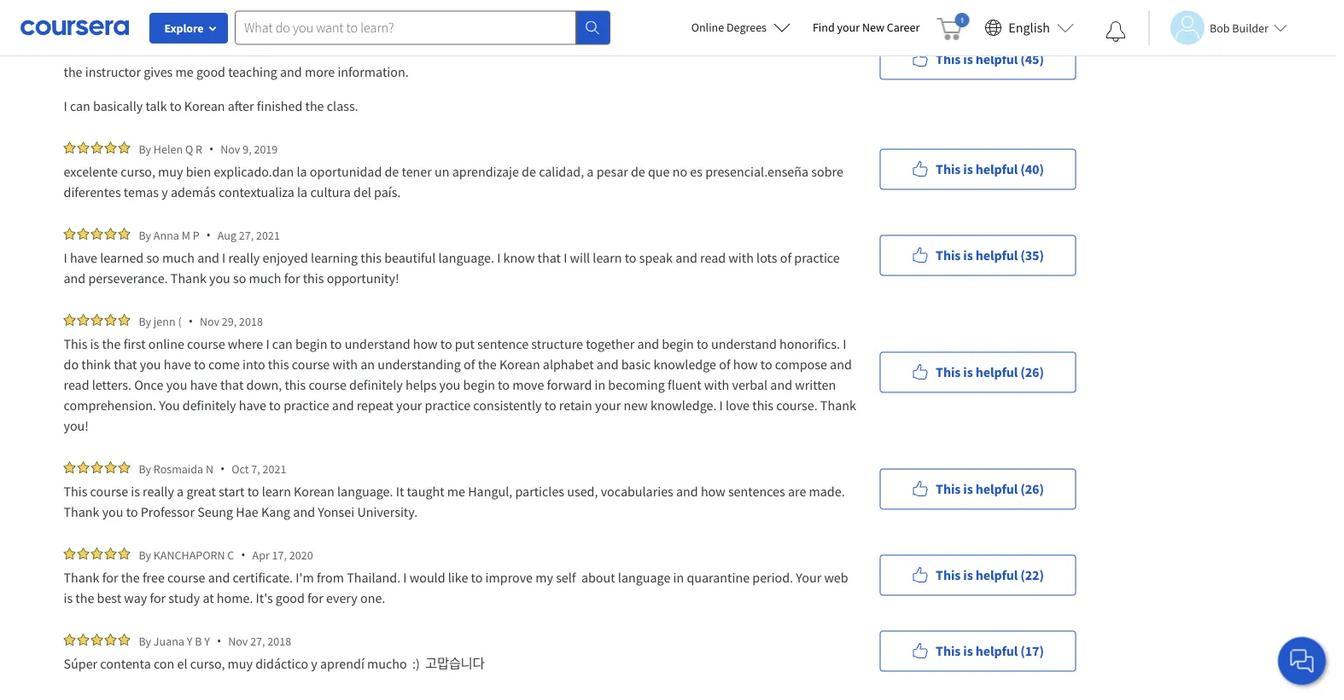 Task type: describe. For each thing, give the bounding box(es) containing it.
thank inside this course is really a great start to learn korean language. it taught me hangul, particles used, vocabularies and how sentences are made. thank you to professor seung hae kang and yonsei university.
[[64, 504, 100, 521]]

0 horizontal spatial me
[[175, 63, 194, 80]]

thank inside i have learned so much and i really enjoyed learning this beautiful language. i know that i will learn to speak and read with lots of practice and perseverance. thank you so much for this opportunity!
[[171, 270, 207, 287]]

this up opportunity! at the top left of the page
[[361, 249, 382, 266]]

• right p at the left top of page
[[206, 227, 211, 243]]

good inside thank for the free course and certificate. i'm from thailand. i would like to improve my self  about language in quarantine period. your web is the best way for study at home. it's good for every one.
[[276, 590, 305, 607]]

for up best
[[102, 570, 118, 587]]

1 vertical spatial much
[[249, 270, 281, 287]]

this right 'take'
[[396, 29, 417, 46]]

useful course for fundamental learners. everyone can take this course easily.
[[64, 29, 496, 46]]

and right vocabularies
[[676, 483, 698, 500]]

• right w
[[236, 7, 241, 23]]

thank for the free course and certificate. i'm from thailand. i would like to improve my self  about language in quarantine period. your web is the best way for study at home. it's good for every one.
[[64, 570, 851, 607]]

you up once
[[140, 356, 161, 373]]

• right n
[[220, 461, 225, 477]]

once
[[134, 377, 164, 394]]

speak
[[639, 249, 673, 266]]

cultura
[[310, 184, 351, 201]]

• right c
[[241, 547, 246, 564]]

of inside i have learned so much and i really enjoyed learning this beautiful language. i know that i will learn to speak and read with lots of practice and perseverance. thank you so much for this opportunity!
[[780, 249, 792, 266]]

degrees
[[727, 20, 767, 35]]

more
[[305, 63, 335, 80]]

this for this course is really a great start to learn korean language. it taught me hangul, particles used, vocabularies and how sentences are made. thank you to professor seung hae kang and yonsei university.
[[936, 481, 961, 498]]

(35)
[[1021, 247, 1044, 264]]

7,
[[251, 462, 260, 477]]

this is helpful (45) button
[[880, 39, 1076, 80]]

2021 for this is helpful (45)
[[287, 7, 311, 23]]

0 horizontal spatial how
[[413, 336, 438, 353]]

forward
[[547, 377, 592, 394]]

0 horizontal spatial korean
[[184, 97, 225, 114]]

0 horizontal spatial practice
[[284, 397, 329, 414]]

i left love
[[720, 397, 723, 414]]

basic
[[621, 356, 651, 373]]

1 helpful from the top
[[976, 51, 1018, 68]]

best
[[97, 590, 121, 607]]

coursera image
[[20, 14, 129, 41]]

temas
[[124, 184, 159, 201]]

2019
[[254, 141, 278, 157]]

really inside this course is really a great start to learn korean language. it taught me hangul, particles used, vocabularies and how sentences are made. thank you to professor seung hae kang and yonsei university.
[[143, 483, 174, 500]]

for down i'm
[[307, 590, 323, 607]]

study
[[169, 590, 200, 607]]

helen
[[154, 141, 183, 157]]

0 horizontal spatial so
[[146, 249, 160, 266]]

for up gives
[[142, 29, 158, 46]]

teaching
[[228, 63, 277, 80]]

고맙습니다
[[426, 656, 485, 673]]

new
[[862, 20, 885, 35]]

this inside this is helpful (45) button
[[936, 51, 961, 68]]

taught
[[407, 483, 445, 500]]

is inside thank for the free course and certificate. i'm from thailand. i would like to improve my self  about language in quarantine period. your web is the best way for study at home. it's good for every one.
[[64, 590, 73, 607]]

• right (
[[188, 313, 193, 330]]

and right speak
[[676, 249, 698, 266]]

beautiful
[[384, 249, 436, 266]]

becoming
[[608, 377, 665, 394]]

bien
[[186, 163, 211, 180]]

korean inside this is the first online course where i can begin to understand how to put sentence structure together and begin to understand honorifics. i do think that you have to come into this course with an understanding of the korean alphabet and basic knowledge of how to compose and read letters. once you have that down, this course definitely helps you begin to move forward in becoming fluent with verbal and written comprehension. you definitely have to practice and repeat your practice consistently to retain your new knowledge. i love this course. thank you!
[[499, 356, 540, 373]]

really inside i have learned so much and i really enjoyed learning this beautiful language. i know that i will learn to speak and read with lots of practice and perseverance. thank you so much for this opportunity!
[[228, 249, 260, 266]]

by for bien
[[139, 141, 151, 157]]

(26) for this course is really a great start to learn korean language. it taught me hangul, particles used, vocabularies and how sentences are made. thank you to professor seung hae kang and yonsei university.
[[1021, 481, 1044, 498]]

17,
[[272, 548, 287, 563]]

by juana y b y • nov 27, 2018
[[139, 634, 291, 650]]

i left the basically
[[64, 97, 67, 114]]

país.
[[374, 184, 401, 201]]

and left the repeat
[[332, 397, 354, 414]]

anna
[[154, 228, 179, 243]]

together
[[586, 336, 635, 353]]

the left best
[[75, 590, 94, 607]]

after
[[228, 97, 254, 114]]

understanding
[[378, 356, 461, 373]]

(40)
[[1021, 161, 1044, 178]]

this is helpful (26) for this is the first online course where i can begin to understand how to put sentence structure together and begin to understand honorifics. i do think that you have to come into this course with an understanding of the korean alphabet and basic knowledge of how to compose and read letters. once you have that down, this course definitely helps you begin to move forward in becoming fluent with verbal and written comprehension. you definitely have to practice and repeat your practice consistently to retain your new knowledge. i love this course. thank you!
[[936, 364, 1044, 381]]

to down down,
[[269, 397, 281, 414]]

0 horizontal spatial can
[[70, 97, 90, 114]]

show notifications image
[[1106, 21, 1126, 42]]

• right b
[[217, 634, 221, 650]]

chat with us image
[[1289, 648, 1316, 675]]

it's
[[256, 590, 273, 607]]

seung
[[197, 504, 233, 521]]

read inside i have learned so much and i really enjoyed learning this beautiful language. i know that i will learn to speak and read with lots of practice and perseverance. thank you so much for this opportunity!
[[700, 249, 726, 266]]

oportunidad
[[310, 163, 382, 180]]

and inside thank for the free course and certificate. i'm from thailand. i would like to improve my self  about language in quarantine period. your web is the best way for study at home. it's good for every one.
[[208, 570, 230, 587]]

easily.
[[460, 29, 496, 46]]

explicado.dan
[[214, 163, 294, 180]]

class.
[[327, 97, 358, 114]]

to up "verbal"
[[761, 356, 773, 373]]

explore
[[164, 20, 204, 36]]

2 vertical spatial that
[[220, 377, 244, 394]]

2021 for this is helpful (26)
[[263, 462, 286, 477]]

you up you
[[166, 377, 187, 394]]

and up written
[[830, 356, 852, 373]]

to inside i have learned so much and i really enjoyed learning this beautiful language. i know that i will learn to speak and read with lots of practice and perseverance. thank you so much for this opportunity!
[[625, 249, 637, 266]]

this is helpful (40) button
[[880, 149, 1076, 190]]

used,
[[567, 483, 598, 500]]

p
[[193, 228, 199, 243]]

curso, inside excelente curso, muy bien explicado.dan la oportunidad de tener un aprendizaje de calidad, a pesar de que no es presencial.enseña sobre diferentes temas y además contextualiza la cultura del país.
[[121, 163, 155, 180]]

1 understand from the left
[[345, 336, 410, 353]]

pesar
[[597, 163, 628, 180]]

to left retain
[[545, 397, 556, 414]]

in inside thank for the free course and certificate. i'm from thailand. i would like to improve my self  about language in quarantine period. your web is the best way for study at home. it's good for every one.
[[673, 570, 684, 587]]

this inside this course is really a great start to learn korean language. it taught me hangul, particles used, vocabularies and how sentences are made. thank you to professor seung hae kang and yonsei university.
[[64, 483, 87, 500]]

and down the by anna m p • aug 27, 2021
[[197, 249, 219, 266]]

súper contenta con el curso, muy didáctico y aprendí mucho  :)  고맙습니다
[[64, 656, 485, 673]]

you
[[159, 397, 180, 414]]

useful
[[64, 29, 98, 46]]

this is helpful (35) button
[[880, 235, 1076, 276]]

the up way
[[121, 570, 140, 587]]

by inside by penpetchaya w • may 28, 2021
[[139, 7, 151, 23]]

1 vertical spatial la
[[297, 184, 308, 201]]

this is helpful (40)
[[936, 161, 1044, 178]]

me inside this course is really a great start to learn korean language. it taught me hangul, particles used, vocabularies and how sentences are made. thank you to professor seung hae kang and yonsei university.
[[447, 483, 465, 500]]

period.
[[753, 570, 793, 587]]

excelente
[[64, 163, 118, 180]]

1 vertical spatial so
[[233, 270, 246, 287]]

to down opportunity! at the top left of the page
[[330, 336, 342, 353]]

finished
[[257, 97, 303, 114]]

the down sentence at the left of page
[[478, 356, 497, 373]]

for down free
[[150, 590, 166, 607]]

by anna m p • aug 27, 2021
[[139, 227, 280, 243]]

can inside this is the first online course where i can begin to understand how to put sentence structure together and begin to understand honorifics. i do think that you have to come into this course with an understanding of the korean alphabet and basic knowledge of how to compose and read letters. once you have that down, this course definitely helps you begin to move forward in becoming fluent with verbal and written comprehension. you definitely have to practice and repeat your practice consistently to retain your new knowledge. i love this course. thank you!
[[272, 336, 293, 353]]

think
[[81, 356, 111, 373]]

(22)
[[1021, 567, 1044, 585]]

is for •
[[964, 643, 973, 661]]

this for this is the first online course where i can begin to understand how to put sentence structure together and begin to understand honorifics. i do think that you have to come into this course with an understanding of the korean alphabet and basic knowledge of how to compose and read letters. once you have that down, this course definitely helps you begin to move forward in becoming fluent with verbal and written comprehension. you definitely have to practice and repeat your practice consistently to retain your new knowledge. i love this course. thank you!
[[936, 364, 961, 381]]

i right honorifics.
[[843, 336, 847, 353]]

self
[[556, 570, 576, 587]]

honorifics.
[[780, 336, 840, 353]]

my
[[536, 570, 553, 587]]

27, inside by juana y b y • nov 27, 2018
[[250, 634, 265, 649]]

would
[[410, 570, 445, 587]]

to left the 'professor'
[[126, 504, 138, 521]]

compose
[[775, 356, 827, 373]]

fluent
[[668, 377, 702, 394]]

and left perseverance.
[[64, 270, 86, 287]]

i have learned so much and i really enjoyed learning this beautiful language. i know that i will learn to speak and read with lots of practice and perseverance. thank you so much for this opportunity!
[[64, 249, 843, 287]]

0 horizontal spatial your
[[396, 397, 422, 414]]

nov inside by juana y b y • nov 27, 2018
[[228, 634, 248, 649]]

professor
[[141, 504, 195, 521]]

opportunity!
[[327, 270, 399, 287]]

0 horizontal spatial of
[[464, 356, 475, 373]]

bob builder
[[1210, 20, 1269, 35]]

0 vertical spatial la
[[297, 163, 307, 180]]

i left will
[[564, 249, 567, 266]]

shopping cart: 1 item image
[[937, 13, 970, 40]]

this right down,
[[285, 377, 306, 394]]

1 vertical spatial with
[[333, 356, 358, 373]]

this is helpful (26) button for this is the first online course where i can begin to understand how to put sentence structure together and begin to understand honorifics. i do think that you have to come into this course with an understanding of the korean alphabet and basic knowledge of how to compose and read letters. once you have that down, this course definitely helps you begin to move forward in becoming fluent with verbal and written comprehension. you definitely have to practice and repeat your practice consistently to retain your new knowledge. i love this course. thank you!
[[880, 352, 1076, 393]]

this down "verbal"
[[753, 397, 774, 414]]

to right talk
[[170, 97, 182, 114]]

(26) for this is the first online course where i can begin to understand how to put sentence structure together and begin to understand honorifics. i do think that you have to come into this course with an understanding of the korean alphabet and basic knowledge of how to compose and read letters. once you have that down, this course definitely helps you begin to move forward in becoming fluent with verbal and written comprehension. you definitely have to practice and repeat your practice consistently to retain your new knowledge. i love this course. thank you!
[[1021, 364, 1044, 381]]

web
[[824, 570, 849, 587]]

0 horizontal spatial good
[[196, 63, 225, 80]]

by for really
[[139, 462, 151, 477]]

mucho
[[367, 656, 407, 673]]

every
[[326, 590, 358, 607]]

is inside this is the first online course where i can begin to understand how to put sentence structure together and begin to understand honorifics. i do think that you have to come into this course with an understanding of the korean alphabet and basic knowledge of how to compose and read letters. once you have that down, this course definitely helps you begin to move forward in becoming fluent with verbal and written comprehension. you definitely have to practice and repeat your practice consistently to retain your new knowledge. i love this course. thank you!
[[90, 336, 99, 353]]

What do you want to learn? text field
[[235, 11, 576, 45]]

• right r
[[209, 141, 214, 157]]

to left come
[[194, 356, 206, 373]]

by penpetchaya w • may 28, 2021
[[139, 7, 311, 23]]

i'm
[[296, 570, 314, 587]]

1 vertical spatial y
[[311, 656, 317, 673]]

way
[[124, 590, 147, 607]]

1 horizontal spatial begin
[[463, 377, 495, 394]]

b
[[195, 634, 202, 649]]

2 horizontal spatial your
[[837, 20, 860, 35]]

1 vertical spatial curso,
[[190, 656, 225, 673]]

i left the learned
[[64, 249, 67, 266]]

helpful for quarantine
[[976, 567, 1018, 585]]

learn inside i have learned so much and i really enjoyed learning this beautiful language. i know that i will learn to speak and read with lots of practice and perseverance. thank you so much for this opportunity!
[[593, 249, 622, 266]]

learning
[[311, 249, 358, 266]]

2 horizontal spatial begin
[[662, 336, 694, 353]]

is for 29,
[[964, 364, 973, 381]]

hangul,
[[468, 483, 513, 500]]

súper
[[64, 656, 97, 673]]

is inside this course is really a great start to learn korean language. it taught me hangul, particles used, vocabularies and how sentences are made. thank you to professor seung hae kang and yonsei university.
[[131, 483, 140, 500]]

0 horizontal spatial much
[[162, 249, 195, 266]]

read inside this is the first online course where i can begin to understand how to put sentence structure together and begin to understand honorifics. i do think that you have to come into this course with an understanding of the korean alphabet and basic knowledge of how to compose and read letters. once you have that down, this course definitely helps you begin to move forward in becoming fluent with verbal and written comprehension. you definitely have to practice and repeat your practice consistently to retain your new knowledge. i love this course. thank you!
[[64, 377, 89, 394]]

the down "useful" at top left
[[64, 63, 82, 80]]

have down online
[[164, 356, 191, 373]]

1 horizontal spatial your
[[595, 397, 621, 414]]

0 horizontal spatial definitely
[[183, 397, 236, 414]]

1 vertical spatial muy
[[228, 656, 253, 673]]

un
[[435, 163, 450, 180]]

english
[[1009, 19, 1050, 36]]

course.
[[776, 397, 818, 414]]

que
[[648, 163, 670, 180]]

0 horizontal spatial that
[[114, 356, 137, 373]]

the left the class.
[[305, 97, 324, 114]]

this is helpful (22)
[[936, 567, 1044, 585]]

about
[[582, 570, 615, 587]]

this for súper contenta con el curso, muy didáctico y aprendí mucho  :)  고맙습니다
[[936, 643, 961, 661]]

yonsei
[[318, 504, 355, 521]]

contenta
[[100, 656, 151, 673]]

0 horizontal spatial begin
[[295, 336, 327, 353]]

is for 7,
[[964, 481, 973, 498]]



Task type: vqa. For each thing, say whether or not it's contained in the screenshot.
the aprendí
yes



Task type: locate. For each thing, give the bounding box(es) containing it.
curso,
[[121, 163, 155, 180], [190, 656, 225, 673]]

this is the first online course where i can begin to understand how to put sentence structure together and begin to understand honorifics. i do think that you have to come into this course with an understanding of the korean alphabet and basic knowledge of how to compose and read letters. once you have that down, this course definitely helps you begin to move forward in becoming fluent with verbal and written comprehension. you definitely have to practice and repeat your practice consistently to retain your new knowledge. i love this course. thank you!
[[64, 336, 859, 435]]

muy inside excelente curso, muy bien explicado.dan la oportunidad de tener un aprendizaje de calidad, a pesar de que no es presencial.enseña sobre diferentes temas y además contextualiza la cultura del país.
[[158, 163, 183, 180]]

language. left know
[[439, 249, 494, 266]]

0 horizontal spatial de
[[385, 163, 399, 180]]

0 vertical spatial that
[[538, 249, 561, 266]]

2021 right 28, on the top left
[[287, 7, 311, 23]]

r
[[196, 141, 202, 157]]

this for excelente curso, muy bien explicado.dan la oportunidad de tener un aprendizaje de calidad, a pesar de que no es presencial.enseña sobre diferentes temas y además contextualiza la cultura del país.
[[936, 161, 961, 178]]

1 horizontal spatial korean
[[294, 483, 335, 500]]

and right kang
[[293, 504, 315, 521]]

0 vertical spatial definitely
[[349, 377, 403, 394]]

0 vertical spatial a
[[587, 163, 594, 180]]

2018 inside by juana y b y • nov 27, 2018
[[268, 634, 291, 649]]

helpful for sobre
[[976, 161, 1018, 178]]

2021 inside by penpetchaya w • may 28, 2021
[[287, 7, 311, 23]]

basically
[[93, 97, 143, 114]]

1 vertical spatial me
[[447, 483, 465, 500]]

1 vertical spatial good
[[276, 590, 305, 607]]

2021 inside the by anna m p • aug 27, 2021
[[256, 228, 280, 243]]

28,
[[270, 7, 285, 23]]

con
[[154, 656, 174, 673]]

online
[[148, 336, 184, 353]]

filled star image
[[77, 8, 89, 20], [105, 8, 117, 20], [64, 142, 76, 154], [64, 228, 76, 240], [77, 228, 89, 240], [91, 228, 103, 240], [105, 228, 117, 240], [64, 314, 76, 326], [105, 314, 117, 326], [118, 314, 130, 326], [64, 462, 76, 474], [77, 462, 89, 474], [105, 462, 117, 474], [64, 548, 76, 560], [91, 548, 103, 560], [118, 548, 130, 560], [77, 635, 89, 646], [91, 635, 103, 646], [105, 635, 117, 646]]

1 vertical spatial language.
[[337, 483, 393, 500]]

this inside this is helpful (17) button
[[936, 643, 961, 661]]

really up the 'professor'
[[143, 483, 174, 500]]

practice inside i have learned so much and i really enjoyed learning this beautiful language. i know that i will learn to speak and read with lots of practice and perseverance. thank you so much for this opportunity!
[[794, 249, 840, 266]]

i left would
[[403, 570, 407, 587]]

read down do
[[64, 377, 89, 394]]

1 horizontal spatial de
[[522, 163, 536, 180]]

1 horizontal spatial language.
[[439, 249, 494, 266]]

how left sentences
[[701, 483, 726, 500]]

learn
[[593, 249, 622, 266], [262, 483, 291, 500]]

1 horizontal spatial practice
[[425, 397, 471, 414]]

of right lots
[[780, 249, 792, 266]]

1 vertical spatial this is helpful (26)
[[936, 481, 1044, 498]]

that right know
[[538, 249, 561, 266]]

language
[[618, 570, 671, 587]]

1 vertical spatial how
[[733, 356, 758, 373]]

0 vertical spatial read
[[700, 249, 726, 266]]

this inside this is helpful (22) button
[[936, 567, 961, 585]]

0 vertical spatial 2018
[[239, 314, 263, 329]]

to up hae
[[247, 483, 259, 500]]

i right where
[[266, 336, 270, 353]]

have down come
[[190, 377, 218, 394]]

3 by from the top
[[139, 228, 151, 243]]

from
[[317, 570, 344, 587]]

2 vertical spatial how
[[701, 483, 726, 500]]

much
[[162, 249, 195, 266], [249, 270, 281, 287]]

consistently
[[473, 397, 542, 414]]

your
[[837, 20, 860, 35], [396, 397, 422, 414], [595, 397, 621, 414]]

0 horizontal spatial muy
[[158, 163, 183, 180]]

1 horizontal spatial in
[[673, 570, 684, 587]]

your right find
[[837, 20, 860, 35]]

0 vertical spatial good
[[196, 63, 225, 80]]

builder
[[1233, 20, 1269, 35]]

thank inside thank for the free course and certificate. i'm from thailand. i would like to improve my self  about language in quarantine period. your web is the best way for study at home. it's good for every one.
[[64, 570, 100, 587]]

in inside this is the first online course where i can begin to understand how to put sentence structure together and begin to understand honorifics. i do think that you have to come into this course with an understanding of the korean alphabet and basic knowledge of how to compose and read letters. once you have that down, this course definitely helps you begin to move forward in becoming fluent with verbal and written comprehension. you definitely have to practice and repeat your practice consistently to retain your new knowledge. i love this course. thank you!
[[595, 377, 606, 394]]

0 horizontal spatial really
[[143, 483, 174, 500]]

y right temas
[[162, 184, 168, 201]]

1 horizontal spatial definitely
[[349, 377, 403, 394]]

1 vertical spatial 27,
[[250, 634, 265, 649]]

y left b
[[187, 634, 193, 649]]

nov inside by helen q r • nov 9, 2019
[[221, 141, 240, 157]]

nov
[[221, 141, 240, 157], [200, 314, 220, 329], [228, 634, 248, 649]]

by inside by helen q r • nov 9, 2019
[[139, 141, 151, 157]]

a
[[587, 163, 594, 180], [177, 483, 184, 500]]

apr
[[252, 548, 270, 563]]

nov inside by jenn ( • nov 29, 2018
[[200, 314, 220, 329]]

0 vertical spatial curso,
[[121, 163, 155, 180]]

0 horizontal spatial language.
[[337, 483, 393, 500]]

information.
[[338, 63, 409, 80]]

jenn
[[154, 314, 176, 329]]

the left first
[[102, 336, 121, 353]]

2 vertical spatial nov
[[228, 634, 248, 649]]

1 vertical spatial this is helpful (26) button
[[880, 469, 1076, 510]]

a inside excelente curso, muy bien explicado.dan la oportunidad de tener un aprendizaje de calidad, a pesar de que no es presencial.enseña sobre diferentes temas y además contextualiza la cultura del país.
[[587, 163, 594, 180]]

6 helpful from the top
[[976, 567, 1018, 585]]

0 vertical spatial language.
[[439, 249, 494, 266]]

and up course.
[[771, 377, 793, 394]]

fundamental
[[161, 29, 234, 46]]

0 vertical spatial how
[[413, 336, 438, 353]]

2 this is helpful (26) from the top
[[936, 481, 1044, 498]]

know
[[504, 249, 535, 266]]

this is helpful (26) button for this course is really a great start to learn korean language. it taught me hangul, particles used, vocabularies and how sentences are made. thank you to professor seung hae kang and yonsei university.
[[880, 469, 1076, 510]]

y
[[187, 634, 193, 649], [204, 634, 210, 649]]

this inside this is the first online course where i can begin to understand how to put sentence structure together and begin to understand honorifics. i do think that you have to come into this course with an understanding of the korean alphabet and basic knowledge of how to compose and read letters. once you have that down, this course definitely helps you begin to move forward in becoming fluent with verbal and written comprehension. you definitely have to practice and repeat your practice consistently to retain your new knowledge. i love this course. thank you!
[[64, 336, 87, 353]]

2 vertical spatial korean
[[294, 483, 335, 500]]

you inside i have learned so much and i really enjoyed learning this beautiful language. i know that i will learn to speak and read with lots of practice and perseverance. thank you so much for this opportunity!
[[209, 270, 230, 287]]

and up at
[[208, 570, 230, 587]]

1 vertical spatial really
[[143, 483, 174, 500]]

muy down helen
[[158, 163, 183, 180]]

27, up súper contenta con el curso, muy didáctico y aprendí mucho  :)  고맙습니다
[[250, 634, 265, 649]]

0 vertical spatial 2021
[[287, 7, 311, 23]]

by inside by rosmaida n • oct 7, 2021
[[139, 462, 151, 477]]

with up love
[[704, 377, 730, 394]]

letters.
[[92, 377, 132, 394]]

1 vertical spatial that
[[114, 356, 137, 373]]

27, right aug at the left of the page
[[239, 228, 254, 243]]

explore button
[[149, 13, 228, 44]]

course inside thank for the free course and certificate. i'm from thailand. i would like to improve my self  about language in quarantine period. your web is the best way for study at home. it's good for every one.
[[167, 570, 205, 587]]

aug
[[218, 228, 237, 243]]

2 by from the top
[[139, 141, 151, 157]]

2 horizontal spatial de
[[631, 163, 645, 180]]

improve
[[486, 570, 533, 587]]

0 horizontal spatial 2018
[[239, 314, 263, 329]]

an
[[361, 356, 375, 373]]

retain
[[559, 397, 592, 414]]

is for nov
[[964, 161, 973, 178]]

of
[[780, 249, 792, 266], [464, 356, 475, 373], [719, 356, 731, 373]]

lots
[[757, 249, 778, 266]]

1 horizontal spatial understand
[[711, 336, 777, 353]]

2 this is helpful (26) button from the top
[[880, 469, 1076, 510]]

2018 up didáctico
[[268, 634, 291, 649]]

i inside thank for the free course and certificate. i'm from thailand. i would like to improve my self  about language in quarantine period. your web is the best way for study at home. it's good for every one.
[[403, 570, 407, 587]]

and up 'basic'
[[637, 336, 659, 353]]

with
[[729, 249, 754, 266], [333, 356, 358, 373], [704, 377, 730, 394]]

rosmaida
[[154, 462, 203, 477]]

2018 right 29, on the left top of the page
[[239, 314, 263, 329]]

find your new career
[[813, 20, 920, 35]]

that down first
[[114, 356, 137, 373]]

curso, up temas
[[121, 163, 155, 180]]

nov right b
[[228, 634, 248, 649]]

0 vertical spatial 27,
[[239, 228, 254, 243]]

2 helpful from the top
[[976, 161, 1018, 178]]

juana
[[154, 634, 184, 649]]

that down come
[[220, 377, 244, 394]]

by for first
[[139, 314, 151, 329]]

me right taught
[[447, 483, 465, 500]]

2020
[[289, 548, 313, 563]]

this is helpful (17)
[[936, 643, 1044, 661]]

enjoyed
[[263, 249, 308, 266]]

a left the pesar
[[587, 163, 594, 180]]

1 vertical spatial definitely
[[183, 397, 236, 414]]

for inside i have learned so much and i really enjoyed learning this beautiful language. i know that i will learn to speak and read with lots of practice and perseverance. thank you so much for this opportunity!
[[284, 270, 300, 287]]

None search field
[[235, 11, 611, 45]]

how up "verbal"
[[733, 356, 758, 373]]

2 vertical spatial 2021
[[263, 462, 286, 477]]

can
[[345, 29, 366, 46], [70, 97, 90, 114], [272, 336, 293, 353]]

0 vertical spatial learn
[[593, 249, 622, 266]]

1 (26) from the top
[[1021, 364, 1044, 381]]

filled star image
[[64, 8, 76, 20], [91, 8, 103, 20], [118, 8, 130, 20], [77, 142, 89, 154], [91, 142, 103, 154], [105, 142, 117, 154], [118, 142, 130, 154], [118, 228, 130, 240], [77, 314, 89, 326], [91, 314, 103, 326], [91, 462, 103, 474], [118, 462, 130, 474], [77, 548, 89, 560], [105, 548, 117, 560], [64, 635, 76, 646], [118, 635, 130, 646]]

1 horizontal spatial 2018
[[268, 634, 291, 649]]

this down the learning
[[303, 270, 324, 287]]

1 horizontal spatial curso,
[[190, 656, 225, 673]]

much down m
[[162, 249, 195, 266]]

home.
[[217, 590, 253, 607]]

begin up consistently
[[463, 377, 495, 394]]

by inside by juana y b y • nov 27, 2018
[[139, 634, 151, 649]]

language. inside this course is really a great start to learn korean language. it taught me hangul, particles used, vocabularies and how sentences are made. thank you to professor seung hae kang and yonsei university.
[[337, 483, 393, 500]]

this is helpful (35)
[[936, 247, 1044, 264]]

5 by from the top
[[139, 462, 151, 477]]

by for el
[[139, 634, 151, 649]]

0 vertical spatial muy
[[158, 163, 183, 180]]

that inside i have learned so much and i really enjoyed learning this beautiful language. i know that i will learn to speak and read with lots of practice and perseverance. thank you so much for this opportunity!
[[538, 249, 561, 266]]

1 vertical spatial read
[[64, 377, 89, 394]]

how inside this course is really a great start to learn korean language. it taught me hangul, particles used, vocabularies and how sentences are made. thank you to professor seung hae kang and yonsei university.
[[701, 483, 726, 500]]

course inside this course is really a great start to learn korean language. it taught me hangul, particles used, vocabularies and how sentences are made. thank you to professor seung hae kang and yonsei university.
[[90, 483, 128, 500]]

helpful for to
[[976, 364, 1018, 381]]

me right gives
[[175, 63, 194, 80]]

by inside by kanchaporn c • apr 17, 2020
[[139, 548, 151, 563]]

to
[[170, 97, 182, 114], [625, 249, 637, 266], [330, 336, 342, 353], [440, 336, 452, 353], [697, 336, 709, 353], [194, 356, 206, 373], [761, 356, 773, 373], [498, 377, 510, 394], [269, 397, 281, 414], [545, 397, 556, 414], [247, 483, 259, 500], [126, 504, 138, 521], [471, 570, 483, 587]]

by left helen
[[139, 141, 151, 157]]

good down i'm
[[276, 590, 305, 607]]

with inside i have learned so much and i really enjoyed learning this beautiful language. i know that i will learn to speak and read with lots of practice and perseverance. thank you so much for this opportunity!
[[729, 249, 754, 266]]

a inside this course is really a great start to learn korean language. it taught me hangul, particles used, vocabularies and how sentences are made. thank you to professor seung hae kang and yonsei university.
[[177, 483, 184, 500]]

really down aug at the left of the page
[[228, 249, 260, 266]]

in right forward
[[595, 377, 606, 394]]

in right language
[[673, 570, 684, 587]]

english button
[[978, 0, 1081, 56]]

korean inside this course is really a great start to learn korean language. it taught me hangul, particles used, vocabularies and how sentences are made. thank you to professor seung hae kang and yonsei university.
[[294, 483, 335, 500]]

w
[[221, 7, 229, 23]]

1 vertical spatial can
[[70, 97, 90, 114]]

7 helpful from the top
[[976, 643, 1018, 661]]

to up consistently
[[498, 377, 510, 394]]

contextualiza
[[219, 184, 294, 201]]

2 y from the left
[[204, 634, 210, 649]]

2 horizontal spatial practice
[[794, 249, 840, 266]]

0 vertical spatial really
[[228, 249, 260, 266]]

of down put
[[464, 356, 475, 373]]

2021 right 7,
[[263, 462, 286, 477]]

2 (26) from the top
[[1021, 481, 1044, 498]]

2 de from the left
[[522, 163, 536, 180]]

do
[[64, 356, 79, 373]]

instructor
[[85, 63, 141, 80]]

0 vertical spatial can
[[345, 29, 366, 46]]

2 understand from the left
[[711, 336, 777, 353]]

by left penpetchaya
[[139, 7, 151, 23]]

(
[[178, 314, 182, 329]]

by inside by jenn ( • nov 29, 2018
[[139, 314, 151, 329]]

by inside the by anna m p • aug 27, 2021
[[139, 228, 151, 243]]

bob builder button
[[1149, 11, 1288, 45]]

learn inside this course is really a great start to learn korean language. it taught me hangul, particles used, vocabularies and how sentences are made. thank you to professor seung hae kang and yonsei university.
[[262, 483, 291, 500]]

1 horizontal spatial y
[[204, 634, 210, 649]]

this right into
[[268, 356, 289, 373]]

0 vertical spatial so
[[146, 249, 160, 266]]

understand up an
[[345, 336, 410, 353]]

0 horizontal spatial y
[[162, 184, 168, 201]]

can left 'take'
[[345, 29, 366, 46]]

this is helpful (26) for this course is really a great start to learn korean language. it taught me hangul, particles used, vocabularies and how sentences are made. thank you to professor seung hae kang and yonsei university.
[[936, 481, 1044, 498]]

0 vertical spatial in
[[595, 377, 606, 394]]

2 horizontal spatial can
[[345, 29, 366, 46]]

2021 inside by rosmaida n • oct 7, 2021
[[263, 462, 286, 477]]

1 de from the left
[[385, 163, 399, 180]]

1 y from the left
[[187, 634, 193, 649]]

1 horizontal spatial so
[[233, 270, 246, 287]]

27,
[[239, 228, 254, 243], [250, 634, 265, 649]]

online
[[691, 20, 724, 35]]

and down "together"
[[597, 356, 619, 373]]

understand up "verbal"
[[711, 336, 777, 353]]

have inside i have learned so much and i really enjoyed learning this beautiful language. i know that i will learn to speak and read with lots of practice and perseverance. thank you so much for this opportunity!
[[70, 249, 97, 266]]

this for i have learned so much and i really enjoyed learning this beautiful language. i know that i will learn to speak and read with lots of practice and perseverance. thank you so much for this opportunity!
[[936, 247, 961, 264]]

is for 17,
[[964, 567, 973, 585]]

free
[[143, 570, 165, 587]]

1 horizontal spatial that
[[220, 377, 244, 394]]

1 this is helpful (26) button from the top
[[880, 352, 1076, 393]]

0 horizontal spatial read
[[64, 377, 89, 394]]

everyone
[[290, 29, 343, 46]]

begin right where
[[295, 336, 327, 353]]

1 vertical spatial (26)
[[1021, 481, 1044, 498]]

of right knowledge at the bottom of the page
[[719, 356, 731, 373]]

5 helpful from the top
[[976, 481, 1018, 498]]

can left the basically
[[70, 97, 90, 114]]

to right like
[[471, 570, 483, 587]]

to left put
[[440, 336, 452, 353]]

to up knowledge at the bottom of the page
[[697, 336, 709, 353]]

es
[[690, 163, 703, 180]]

4 by from the top
[[139, 314, 151, 329]]

1 horizontal spatial a
[[587, 163, 594, 180]]

4 helpful from the top
[[976, 364, 1018, 381]]

1 horizontal spatial really
[[228, 249, 260, 266]]

sobre
[[812, 163, 844, 180]]

1 vertical spatial nov
[[200, 314, 220, 329]]

1 horizontal spatial read
[[700, 249, 726, 266]]

0 vertical spatial nov
[[221, 141, 240, 157]]

helpful for speak
[[976, 247, 1018, 264]]

so
[[146, 249, 160, 266], [233, 270, 246, 287]]

1 horizontal spatial y
[[311, 656, 317, 673]]

definitely right you
[[183, 397, 236, 414]]

much down 'enjoyed'
[[249, 270, 281, 287]]

y left aprendí
[[311, 656, 317, 673]]

nov left 29, on the left top of the page
[[200, 314, 220, 329]]

muy down by juana y b y • nov 27, 2018
[[228, 656, 253, 673]]

1 vertical spatial 2021
[[256, 228, 280, 243]]

3 helpful from the top
[[976, 247, 1018, 264]]

1 vertical spatial in
[[673, 570, 684, 587]]

1 vertical spatial korean
[[499, 356, 540, 373]]

además
[[171, 184, 216, 201]]

1 by from the top
[[139, 7, 151, 23]]

3 de from the left
[[631, 163, 645, 180]]

thank inside this is the first online course where i can begin to understand how to put sentence structure together and begin to understand honorifics. i do think that you have to come into this course with an understanding of the korean alphabet and basic knowledge of how to compose and read letters. once you have that down, this course definitely helps you begin to move forward in becoming fluent with verbal and written comprehension. you definitely have to practice and repeat your practice consistently to retain your new knowledge. i love this course. thank you!
[[821, 397, 856, 414]]

to left speak
[[625, 249, 637, 266]]

you!
[[64, 418, 89, 435]]

0 vertical spatial much
[[162, 249, 195, 266]]

comprehension.
[[64, 397, 156, 414]]

thank
[[171, 270, 207, 287], [821, 397, 856, 414], [64, 504, 100, 521], [64, 570, 100, 587]]

will
[[570, 249, 590, 266]]

you inside this course is really a great start to learn korean language. it taught me hangul, particles used, vocabularies and how sentences are made. thank you to professor seung hae kang and yonsei university.
[[102, 504, 123, 521]]

1 vertical spatial a
[[177, 483, 184, 500]]

gives
[[144, 63, 173, 80]]

at
[[203, 590, 214, 607]]

is for 28,
[[964, 51, 973, 68]]

begin up knowledge at the bottom of the page
[[662, 336, 694, 353]]

this is helpful (26)
[[936, 364, 1044, 381], [936, 481, 1044, 498]]

2018 inside by jenn ( • nov 29, 2018
[[239, 314, 263, 329]]

read left lots
[[700, 249, 726, 266]]

by left rosmaida
[[139, 462, 151, 477]]

written
[[795, 377, 836, 394]]

language. up university.
[[337, 483, 393, 500]]

may
[[248, 7, 268, 23]]

2 vertical spatial can
[[272, 336, 293, 353]]

is for aug
[[964, 247, 973, 264]]

this inside the this is helpful (40) button
[[936, 161, 961, 178]]

helpful for sentences
[[976, 481, 1018, 498]]

begin
[[295, 336, 327, 353], [662, 336, 694, 353], [463, 377, 495, 394]]

la left cultura
[[297, 184, 308, 201]]

helps
[[406, 377, 437, 394]]

(17)
[[1021, 643, 1044, 661]]

the
[[64, 63, 82, 80], [305, 97, 324, 114], [102, 336, 121, 353], [478, 356, 497, 373], [121, 570, 140, 587], [75, 590, 94, 607]]

27, inside the by anna m p • aug 27, 2021
[[239, 228, 254, 243]]

language. inside i have learned so much and i really enjoyed learning this beautiful language. i know that i will learn to speak and read with lots of practice and perseverance. thank you so much for this opportunity!
[[439, 249, 494, 266]]

i down aug at the left of the page
[[222, 249, 226, 266]]

you right "helps"
[[439, 377, 461, 394]]

oct
[[232, 462, 249, 477]]

0 horizontal spatial in
[[595, 377, 606, 394]]

i left know
[[497, 249, 501, 266]]

nov left 9,
[[221, 141, 240, 157]]

by for free
[[139, 548, 151, 563]]

de
[[385, 163, 399, 180], [522, 163, 536, 180], [631, 163, 645, 180]]

have down down,
[[239, 397, 266, 414]]

2 horizontal spatial that
[[538, 249, 561, 266]]

by helen q r • nov 9, 2019
[[139, 141, 278, 157]]

1 horizontal spatial muy
[[228, 656, 253, 673]]

alphabet
[[543, 356, 594, 373]]

1 horizontal spatial me
[[447, 483, 465, 500]]

muy
[[158, 163, 183, 180], [228, 656, 253, 673]]

excelente curso, muy bien explicado.dan la oportunidad de tener un aprendizaje de calidad, a pesar de que no es presencial.enseña sobre diferentes temas y además contextualiza la cultura del país.
[[64, 163, 846, 201]]

7 by from the top
[[139, 634, 151, 649]]

c
[[227, 548, 234, 563]]

0 vertical spatial (26)
[[1021, 364, 1044, 381]]

0 vertical spatial with
[[729, 249, 754, 266]]

kang
[[261, 504, 290, 521]]

in
[[595, 377, 606, 394], [673, 570, 684, 587]]

this inside the this is helpful (35) button
[[936, 247, 961, 264]]

y inside excelente curso, muy bien explicado.dan la oportunidad de tener un aprendizaje de calidad, a pesar de que no es presencial.enseña sobre diferentes temas y además contextualiza la cultura del país.
[[162, 184, 168, 201]]

your left new
[[595, 397, 621, 414]]

with left an
[[333, 356, 358, 373]]

by up free
[[139, 548, 151, 563]]

1 this is helpful (26) from the top
[[936, 364, 1044, 381]]

so down anna
[[146, 249, 160, 266]]

0 vertical spatial this is helpful (26) button
[[880, 352, 1076, 393]]

1 horizontal spatial of
[[719, 356, 731, 373]]

and left 'more' on the top left
[[280, 63, 302, 80]]

2 horizontal spatial korean
[[499, 356, 540, 373]]

this for thank for the free course and certificate. i'm from thailand. i would like to improve my self  about language in quarantine period. your web is the best way for study at home. it's good for every one.
[[936, 567, 961, 585]]

1 vertical spatial 2018
[[268, 634, 291, 649]]

find
[[813, 20, 835, 35]]

to inside thank for the free course and certificate. i'm from thailand. i would like to improve my self  about language in quarantine period. your web is the best way for study at home. it's good for every one.
[[471, 570, 483, 587]]

by for so
[[139, 228, 151, 243]]

2 vertical spatial with
[[704, 377, 730, 394]]

2 horizontal spatial how
[[733, 356, 758, 373]]

definitely up the repeat
[[349, 377, 403, 394]]

0 horizontal spatial y
[[187, 634, 193, 649]]

•
[[236, 7, 241, 23], [209, 141, 214, 157], [206, 227, 211, 243], [188, 313, 193, 330], [220, 461, 225, 477], [241, 547, 246, 564], [217, 634, 221, 650]]

6 by from the top
[[139, 548, 151, 563]]



